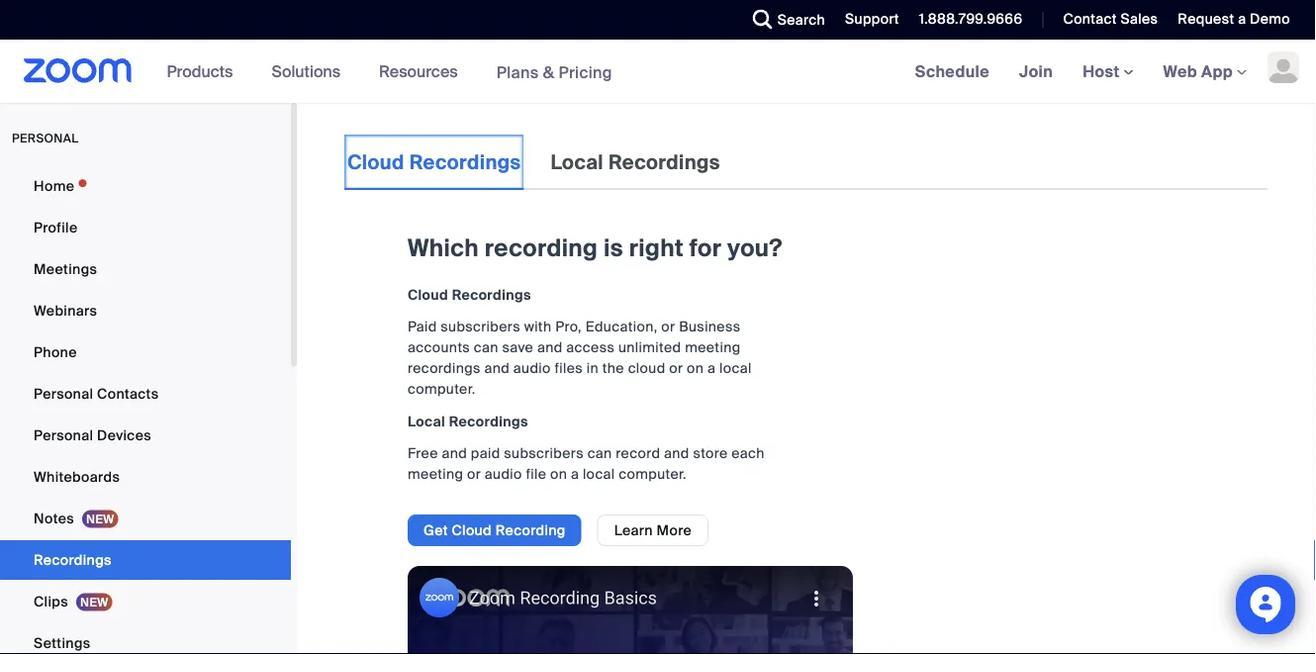 Task type: locate. For each thing, give the bounding box(es) containing it.
on inside free and paid subscribers can record and store each meeting or audio file on a local computer.
[[550, 465, 567, 484]]

can inside paid subscribers with pro, education, or business accounts can save and access unlimited meeting recordings and audio files in the cloud or on a local computer.
[[474, 339, 499, 357]]

cloud recordings
[[347, 149, 521, 175], [408, 286, 531, 304]]

computer. inside paid subscribers with pro, education, or business accounts can save and access unlimited meeting recordings and audio files in the cloud or on a local computer.
[[408, 380, 476, 398]]

get cloud recording
[[424, 521, 566, 540]]

subscribers inside free and paid subscribers can record and store each meeting or audio file on a local computer.
[[504, 444, 584, 463]]

right
[[629, 233, 684, 264]]

2 personal from the top
[[34, 426, 93, 444]]

meeting down free
[[408, 465, 464, 484]]

settings
[[34, 634, 91, 652]]

free and paid subscribers can record and store each meeting or audio file on a local computer.
[[408, 444, 765, 484]]

meeting
[[685, 339, 741, 357], [408, 465, 464, 484]]

or up unlimited
[[662, 318, 676, 336]]

join link
[[1005, 40, 1068, 103]]

and left paid
[[442, 444, 467, 463]]

1 horizontal spatial cloud
[[408, 286, 449, 304]]

recordings
[[410, 149, 521, 175], [609, 149, 720, 175], [452, 286, 531, 304], [449, 412, 529, 431], [34, 551, 112, 569]]

solutions button
[[272, 40, 350, 103]]

0 horizontal spatial can
[[474, 339, 499, 357]]

with
[[524, 318, 552, 336]]

&
[[543, 62, 555, 82]]

product information navigation
[[152, 40, 628, 104]]

cloud up paid
[[408, 286, 449, 304]]

0 horizontal spatial local recordings
[[408, 412, 529, 431]]

0 vertical spatial cloud recordings
[[347, 149, 521, 175]]

local up free
[[408, 412, 446, 431]]

2 horizontal spatial a
[[1239, 10, 1247, 28]]

1.888.799.9666
[[919, 10, 1023, 28]]

0 vertical spatial local
[[551, 149, 604, 175]]

a left demo on the top right
[[1239, 10, 1247, 28]]

1 horizontal spatial can
[[588, 444, 612, 463]]

1 vertical spatial cloud
[[408, 286, 449, 304]]

or right "cloud"
[[669, 359, 683, 378]]

recordings up the with
[[452, 286, 531, 304]]

1 horizontal spatial computer.
[[619, 465, 687, 484]]

or down paid
[[467, 465, 481, 484]]

more
[[657, 521, 692, 540]]

1 vertical spatial a
[[708, 359, 716, 378]]

which recording is right for you?
[[408, 233, 782, 264]]

1 vertical spatial cloud recordings
[[408, 286, 531, 304]]

audio
[[514, 359, 551, 378], [485, 465, 522, 484]]

webinars link
[[0, 291, 291, 331]]

personal
[[34, 385, 93, 403], [34, 426, 93, 444]]

cloud inside button
[[452, 521, 492, 540]]

plans & pricing link
[[497, 62, 613, 82], [497, 62, 613, 82]]

pro,
[[556, 318, 582, 336]]

recordings down "notes"
[[34, 551, 112, 569]]

1 horizontal spatial meeting
[[685, 339, 741, 357]]

can left save
[[474, 339, 499, 357]]

subscribers
[[441, 318, 521, 336], [504, 444, 584, 463]]

1 horizontal spatial local recordings
[[551, 149, 720, 175]]

local down business
[[720, 359, 752, 378]]

1 personal from the top
[[34, 385, 93, 403]]

a inside paid subscribers with pro, education, or business accounts can save and access unlimited meeting recordings and audio files in the cloud or on a local computer.
[[708, 359, 716, 378]]

audio inside free and paid subscribers can record and store each meeting or audio file on a local computer.
[[485, 465, 522, 484]]

0 horizontal spatial computer.
[[408, 380, 476, 398]]

cloud
[[347, 149, 405, 175], [408, 286, 449, 304], [452, 521, 492, 540]]

web app button
[[1164, 61, 1247, 82]]

subscribers up save
[[441, 318, 521, 336]]

clips link
[[0, 582, 291, 622]]

0 vertical spatial a
[[1239, 10, 1247, 28]]

local recordings up right
[[551, 149, 720, 175]]

0 vertical spatial local
[[720, 359, 752, 378]]

local up which recording is right for you?
[[551, 149, 604, 175]]

can
[[474, 339, 499, 357], [588, 444, 612, 463]]

1 horizontal spatial local
[[551, 149, 604, 175]]

subscribers inside paid subscribers with pro, education, or business accounts can save and access unlimited meeting recordings and audio files in the cloud or on a local computer.
[[441, 318, 521, 336]]

0 vertical spatial subscribers
[[441, 318, 521, 336]]

get cloud recording button
[[408, 515, 582, 546]]

local
[[720, 359, 752, 378], [583, 465, 615, 484]]

0 horizontal spatial a
[[571, 465, 579, 484]]

recordings
[[408, 359, 481, 378]]

computer. down recordings
[[408, 380, 476, 398]]

on
[[687, 359, 704, 378], [550, 465, 567, 484]]

whiteboards
[[34, 468, 120, 486]]

personal up whiteboards
[[34, 426, 93, 444]]

1 horizontal spatial a
[[708, 359, 716, 378]]

1 vertical spatial can
[[588, 444, 612, 463]]

0 vertical spatial local recordings
[[551, 149, 720, 175]]

recordings link
[[0, 541, 291, 580]]

1 vertical spatial audio
[[485, 465, 522, 484]]

1 vertical spatial local
[[583, 465, 615, 484]]

audio down paid
[[485, 465, 522, 484]]

cloud recordings inside tab
[[347, 149, 521, 175]]

phone link
[[0, 333, 291, 372]]

zoom logo image
[[24, 58, 132, 83]]

on right file
[[550, 465, 567, 484]]

each
[[732, 444, 765, 463]]

a down business
[[708, 359, 716, 378]]

main content element
[[345, 135, 1268, 654]]

1 horizontal spatial on
[[687, 359, 704, 378]]

1 horizontal spatial local
[[720, 359, 752, 378]]

local
[[551, 149, 604, 175], [408, 412, 446, 431]]

cloud down the product information navigation
[[347, 149, 405, 175]]

recording
[[485, 233, 598, 264]]

1 vertical spatial on
[[550, 465, 567, 484]]

or
[[662, 318, 676, 336], [669, 359, 683, 378], [467, 465, 481, 484]]

computer.
[[408, 380, 476, 398], [619, 465, 687, 484]]

0 horizontal spatial meeting
[[408, 465, 464, 484]]

1 vertical spatial meeting
[[408, 465, 464, 484]]

banner
[[0, 40, 1316, 104]]

a right file
[[571, 465, 579, 484]]

contacts
[[97, 385, 159, 403]]

support link
[[831, 0, 905, 40], [845, 10, 900, 28]]

and
[[537, 339, 563, 357], [485, 359, 510, 378], [442, 444, 467, 463], [664, 444, 690, 463]]

0 horizontal spatial cloud
[[347, 149, 405, 175]]

notes link
[[0, 499, 291, 539]]

0 vertical spatial can
[[474, 339, 499, 357]]

audio down save
[[514, 359, 551, 378]]

sales
[[1121, 10, 1159, 28]]

2 vertical spatial cloud
[[452, 521, 492, 540]]

local recordings up paid
[[408, 412, 529, 431]]

host
[[1083, 61, 1124, 82]]

clips
[[34, 592, 68, 611]]

0 vertical spatial audio
[[514, 359, 551, 378]]

search
[[778, 10, 826, 29]]

search button
[[738, 0, 831, 40]]

or inside free and paid subscribers can record and store each meeting or audio file on a local computer.
[[467, 465, 481, 484]]

contact
[[1064, 10, 1117, 28]]

1 vertical spatial computer.
[[619, 465, 687, 484]]

education,
[[586, 318, 658, 336]]

on down business
[[687, 359, 704, 378]]

demo
[[1250, 10, 1291, 28]]

1 vertical spatial local
[[408, 412, 446, 431]]

0 vertical spatial on
[[687, 359, 704, 378]]

2 vertical spatial a
[[571, 465, 579, 484]]

cloud recordings up which
[[347, 149, 521, 175]]

web app
[[1164, 61, 1233, 82]]

0 horizontal spatial on
[[550, 465, 567, 484]]

cloud right get
[[452, 521, 492, 540]]

schedule link
[[901, 40, 1005, 103]]

personal down the 'phone'
[[34, 385, 93, 403]]

1 vertical spatial subscribers
[[504, 444, 584, 463]]

whiteboards link
[[0, 457, 291, 497]]

plans & pricing
[[497, 62, 613, 82]]

local recordings
[[551, 149, 720, 175], [408, 412, 529, 431]]

0 vertical spatial meeting
[[685, 339, 741, 357]]

join
[[1020, 61, 1053, 82]]

0 vertical spatial cloud
[[347, 149, 405, 175]]

2 horizontal spatial cloud
[[452, 521, 492, 540]]

0 horizontal spatial local
[[408, 412, 446, 431]]

meetings link
[[0, 249, 291, 289]]

paid
[[471, 444, 500, 463]]

subscribers up file
[[504, 444, 584, 463]]

0 vertical spatial personal
[[34, 385, 93, 403]]

0 vertical spatial computer.
[[408, 380, 476, 398]]

request a demo link
[[1164, 0, 1316, 40], [1178, 10, 1291, 28]]

1 vertical spatial personal
[[34, 426, 93, 444]]

a inside free and paid subscribers can record and store each meeting or audio file on a local computer.
[[571, 465, 579, 484]]

webinars
[[34, 301, 97, 320]]

local right file
[[583, 465, 615, 484]]

contact sales link
[[1049, 0, 1164, 40], [1064, 10, 1159, 28]]

can left "record"
[[588, 444, 612, 463]]

0 horizontal spatial local
[[583, 465, 615, 484]]

2 vertical spatial or
[[467, 465, 481, 484]]

computer. down "record"
[[619, 465, 687, 484]]

file
[[526, 465, 547, 484]]

recording
[[496, 521, 566, 540]]

cloud recordings down which
[[408, 286, 531, 304]]

meeting down business
[[685, 339, 741, 357]]

personal menu menu
[[0, 166, 291, 654]]



Task type: describe. For each thing, give the bounding box(es) containing it.
support
[[845, 10, 900, 28]]

store
[[693, 444, 728, 463]]

audio inside paid subscribers with pro, education, or business accounts can save and access unlimited meeting recordings and audio files in the cloud or on a local computer.
[[514, 359, 551, 378]]

the
[[603, 359, 625, 378]]

home link
[[0, 166, 291, 206]]

0 vertical spatial or
[[662, 318, 676, 336]]

tabs of recording tab list
[[345, 135, 723, 190]]

local recordings inside tab
[[551, 149, 720, 175]]

local inside paid subscribers with pro, education, or business accounts can save and access unlimited meeting recordings and audio files in the cloud or on a local computer.
[[720, 359, 752, 378]]

and down save
[[485, 359, 510, 378]]

home
[[34, 177, 75, 195]]

which
[[408, 233, 479, 264]]

personal devices link
[[0, 416, 291, 455]]

personal contacts link
[[0, 374, 291, 414]]

for
[[690, 233, 722, 264]]

local inside tab
[[551, 149, 604, 175]]

settings link
[[0, 624, 291, 654]]

learn
[[614, 521, 653, 540]]

learn more button
[[598, 515, 709, 546]]

schedule
[[915, 61, 990, 82]]

request a demo
[[1178, 10, 1291, 28]]

local recordings tab
[[548, 135, 723, 190]]

web
[[1164, 61, 1198, 82]]

business
[[679, 318, 741, 336]]

paid subscribers with pro, education, or business accounts can save and access unlimited meeting recordings and audio files in the cloud or on a local computer.
[[408, 318, 752, 398]]

personal for personal contacts
[[34, 385, 93, 403]]

unlimited
[[619, 339, 681, 357]]

access
[[567, 339, 615, 357]]

and left store
[[664, 444, 690, 463]]

learn more
[[614, 521, 692, 540]]

get
[[424, 521, 448, 540]]

paid
[[408, 318, 437, 336]]

contact sales
[[1064, 10, 1159, 28]]

solutions
[[272, 61, 341, 82]]

recordings up right
[[609, 149, 720, 175]]

cloud inside tab
[[347, 149, 405, 175]]

accounts
[[408, 339, 470, 357]]

and down the with
[[537, 339, 563, 357]]

is
[[604, 233, 624, 264]]

on inside paid subscribers with pro, education, or business accounts can save and access unlimited meeting recordings and audio files in the cloud or on a local computer.
[[687, 359, 704, 378]]

personal
[[12, 131, 79, 146]]

save
[[502, 339, 534, 357]]

cloud recordings tab
[[345, 135, 524, 190]]

phone
[[34, 343, 77, 361]]

host button
[[1083, 61, 1134, 82]]

resources button
[[379, 40, 467, 103]]

local inside free and paid subscribers can record and store each meeting or audio file on a local computer.
[[583, 465, 615, 484]]

meetings
[[34, 260, 97, 278]]

request
[[1178, 10, 1235, 28]]

pricing
[[559, 62, 613, 82]]

meeting inside free and paid subscribers can record and store each meeting or audio file on a local computer.
[[408, 465, 464, 484]]

free
[[408, 444, 438, 463]]

products
[[167, 61, 233, 82]]

files
[[555, 359, 583, 378]]

profile link
[[0, 208, 291, 247]]

profile picture image
[[1268, 51, 1300, 83]]

you?
[[728, 233, 782, 264]]

meeting inside paid subscribers with pro, education, or business accounts can save and access unlimited meeting recordings and audio files in the cloud or on a local computer.
[[685, 339, 741, 357]]

products button
[[167, 40, 242, 103]]

recordings up paid
[[449, 412, 529, 431]]

cloud
[[628, 359, 666, 378]]

personal devices
[[34, 426, 151, 444]]

computer. inside free and paid subscribers can record and store each meeting or audio file on a local computer.
[[619, 465, 687, 484]]

in
[[587, 359, 599, 378]]

plans
[[497, 62, 539, 82]]

can inside free and paid subscribers can record and store each meeting or audio file on a local computer.
[[588, 444, 612, 463]]

meetings navigation
[[901, 40, 1316, 104]]

record
[[616, 444, 661, 463]]

profile
[[34, 218, 78, 237]]

1 vertical spatial local recordings
[[408, 412, 529, 431]]

recordings inside personal menu menu
[[34, 551, 112, 569]]

personal for personal devices
[[34, 426, 93, 444]]

devices
[[97, 426, 151, 444]]

notes
[[34, 509, 74, 528]]

1 vertical spatial or
[[669, 359, 683, 378]]

personal contacts
[[34, 385, 159, 403]]

banner containing products
[[0, 40, 1316, 104]]

app
[[1202, 61, 1233, 82]]

resources
[[379, 61, 458, 82]]

recordings up which
[[410, 149, 521, 175]]



Task type: vqa. For each thing, say whether or not it's contained in the screenshot.
APPLICATION
no



